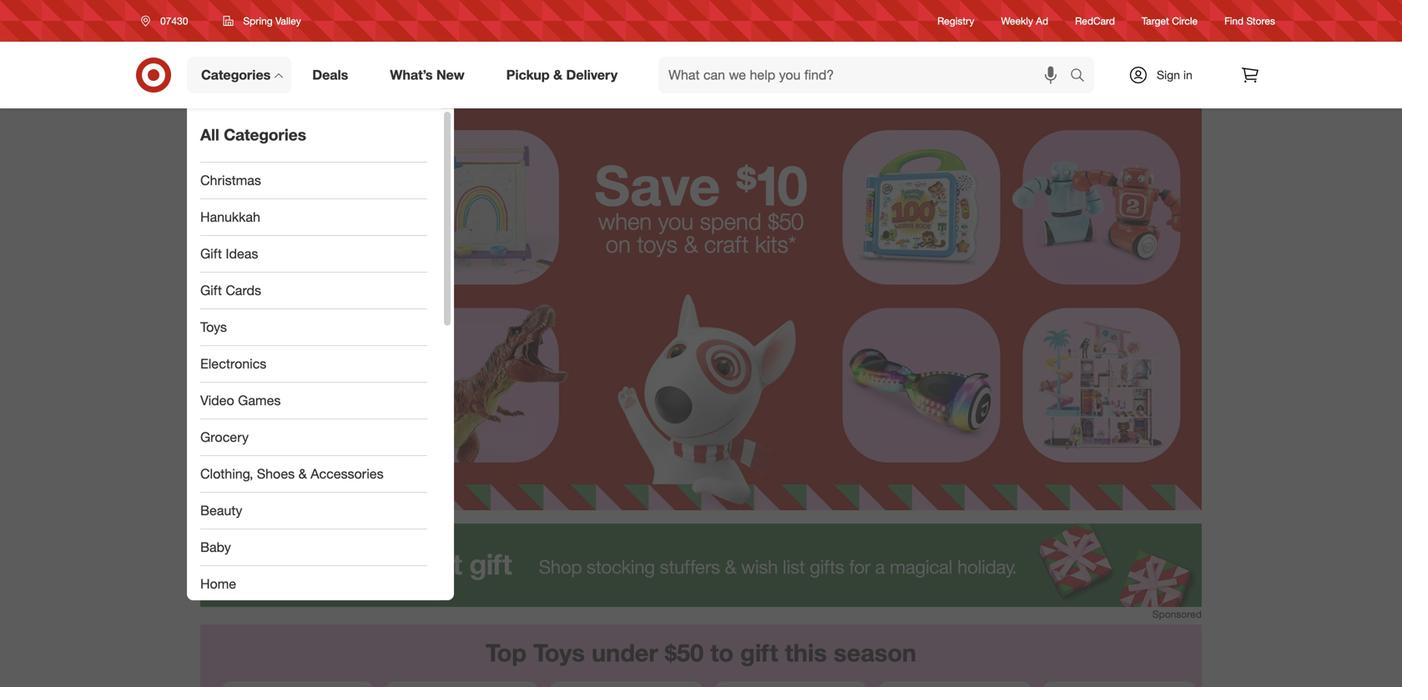 Task type: locate. For each thing, give the bounding box(es) containing it.
$50 right spend
[[768, 207, 804, 235]]

toys down gift cards
[[200, 319, 227, 336]]

christmas
[[200, 172, 261, 189]]

all categories
[[200, 125, 306, 144]]

gift
[[200, 246, 222, 262], [200, 283, 222, 299]]

0 horizontal spatial $50
[[665, 638, 704, 668]]

electronics
[[200, 356, 266, 372]]

$50
[[768, 207, 804, 235], [665, 638, 704, 668]]

1 vertical spatial $50
[[665, 638, 704, 668]]

video games link
[[187, 383, 441, 420]]

$50 left to
[[665, 638, 704, 668]]

what's
[[390, 67, 433, 83]]

toys link
[[187, 310, 441, 346]]

electronics link
[[187, 346, 441, 383]]

search button
[[1062, 57, 1103, 97]]

ideas
[[226, 246, 258, 262]]

deals
[[312, 67, 348, 83]]

gift for gift ideas
[[200, 246, 222, 262]]

spring valley button
[[212, 6, 312, 36]]

sign in
[[1157, 68, 1192, 82]]

1 gift from the top
[[200, 246, 222, 262]]

pickup
[[506, 67, 550, 83]]

spring valley
[[243, 15, 301, 27]]

beauty link
[[187, 493, 441, 530]]

registry
[[937, 15, 974, 27]]

1 horizontal spatial toys
[[533, 638, 585, 668]]

weekly
[[1001, 15, 1033, 27]]

0 horizontal spatial &
[[298, 466, 307, 482]]

2 gift from the top
[[200, 283, 222, 299]]

all
[[200, 125, 219, 144]]

toys
[[200, 319, 227, 336], [533, 638, 585, 668]]

categories
[[201, 67, 271, 83], [224, 125, 306, 144]]

shoes
[[257, 466, 295, 482]]

gift ideas link
[[187, 236, 441, 273]]

gift left ideas
[[200, 246, 222, 262]]

deals link
[[298, 57, 369, 93]]

1 vertical spatial &
[[684, 230, 698, 258]]

gift
[[740, 638, 778, 668]]

games
[[238, 393, 281, 409]]

07430 button
[[130, 6, 206, 36]]

2 horizontal spatial &
[[684, 230, 698, 258]]

spend
[[700, 207, 761, 235]]

&
[[553, 67, 562, 83], [684, 230, 698, 258], [298, 466, 307, 482]]

beauty
[[200, 503, 242, 519]]

save
[[594, 152, 720, 219]]

find
[[1224, 15, 1244, 27]]

categories down spring
[[201, 67, 271, 83]]

0 vertical spatial gift
[[200, 246, 222, 262]]

& right shoes
[[298, 466, 307, 482]]

1 vertical spatial toys
[[533, 638, 585, 668]]

& right pickup
[[553, 67, 562, 83]]

grocery
[[200, 429, 249, 446]]

& right toys
[[684, 230, 698, 258]]

top
[[486, 638, 527, 668]]

$50 inside carousel region
[[665, 638, 704, 668]]

sign
[[1157, 68, 1180, 82]]

toys
[[637, 230, 678, 258]]

0 vertical spatial &
[[553, 67, 562, 83]]

0 vertical spatial $50
[[768, 207, 804, 235]]

1 horizontal spatial &
[[553, 67, 562, 83]]

gift left cards
[[200, 283, 222, 299]]

weekly ad
[[1001, 15, 1048, 27]]

search
[[1062, 68, 1103, 85]]

clothing, shoes & accessories
[[200, 466, 384, 482]]

home
[[200, 576, 236, 593]]

ad
[[1036, 15, 1048, 27]]

video games
[[200, 393, 281, 409]]

you
[[658, 207, 693, 235]]

when you spend $50 on toys & craft kits*
[[598, 207, 804, 258]]

under
[[592, 638, 658, 668]]

toys inside carousel region
[[533, 638, 585, 668]]

clothing, shoes & accessories link
[[187, 456, 441, 493]]

video
[[200, 393, 234, 409]]

$50 inside the when you spend $50 on toys & craft kits*
[[768, 207, 804, 235]]

gift ideas
[[200, 246, 258, 262]]

$50 for spend
[[768, 207, 804, 235]]

hanukkah
[[200, 209, 260, 225]]

categories right all
[[224, 125, 306, 144]]

when
[[598, 207, 652, 235]]

baby
[[200, 540, 231, 556]]

1 vertical spatial gift
[[200, 283, 222, 299]]

0 vertical spatial categories
[[201, 67, 271, 83]]

1 horizontal spatial $50
[[768, 207, 804, 235]]

what's new
[[390, 67, 465, 83]]

categories link
[[187, 57, 291, 93]]

registry link
[[937, 14, 974, 28]]

kits*
[[755, 230, 796, 258]]

stores
[[1246, 15, 1275, 27]]

pickup & delivery link
[[492, 57, 638, 93]]

sponsored
[[1152, 608, 1202, 621]]

toys right top
[[533, 638, 585, 668]]

to
[[710, 638, 734, 668]]

redcard link
[[1075, 14, 1115, 28]]

0 horizontal spatial toys
[[200, 319, 227, 336]]

gift for gift cards
[[200, 283, 222, 299]]

& inside the when you spend $50 on toys & craft kits*
[[684, 230, 698, 258]]



Task type: vqa. For each thing, say whether or not it's contained in the screenshot.
$50 corresponding to spend
yes



Task type: describe. For each thing, give the bounding box(es) containing it.
advertisement region
[[200, 524, 1202, 607]]

1 vertical spatial categories
[[224, 125, 306, 144]]

grocery link
[[187, 420, 441, 456]]

weekly ad link
[[1001, 14, 1048, 28]]

valley
[[275, 15, 301, 27]]

in
[[1183, 68, 1192, 82]]

target circle
[[1142, 15, 1198, 27]]

target
[[1142, 15, 1169, 27]]

clothing,
[[200, 466, 253, 482]]

& inside 'link'
[[553, 67, 562, 83]]

cards
[[226, 283, 261, 299]]

07430
[[160, 15, 188, 27]]

gift cards
[[200, 283, 261, 299]]

accessories
[[311, 466, 384, 482]]

on
[[606, 230, 631, 258]]

delivery
[[566, 67, 618, 83]]

christmas link
[[187, 163, 441, 199]]

pickup & delivery
[[506, 67, 618, 83]]

hanukkah link
[[187, 199, 441, 236]]

save $10
[[594, 152, 808, 219]]

target circle link
[[1142, 14, 1198, 28]]

top toys under $50 to gift this season
[[486, 638, 916, 668]]

redcard
[[1075, 15, 1115, 27]]

$10
[[736, 152, 808, 219]]

new
[[436, 67, 465, 83]]

carousel region
[[200, 625, 1202, 688]]

this
[[785, 638, 827, 668]]

home link
[[187, 567, 441, 603]]

find stores
[[1224, 15, 1275, 27]]

what's new link
[[376, 57, 485, 93]]

baby link
[[187, 530, 441, 567]]

season
[[834, 638, 916, 668]]

2 vertical spatial &
[[298, 466, 307, 482]]

sign in link
[[1114, 57, 1218, 93]]

gift cards link
[[187, 273, 441, 310]]

$50 for under
[[665, 638, 704, 668]]

What can we help you find? suggestions appear below search field
[[658, 57, 1074, 93]]

spring
[[243, 15, 273, 27]]

0 vertical spatial toys
[[200, 319, 227, 336]]

craft
[[704, 230, 749, 258]]

find stores link
[[1224, 14, 1275, 28]]

circle
[[1172, 15, 1198, 27]]



